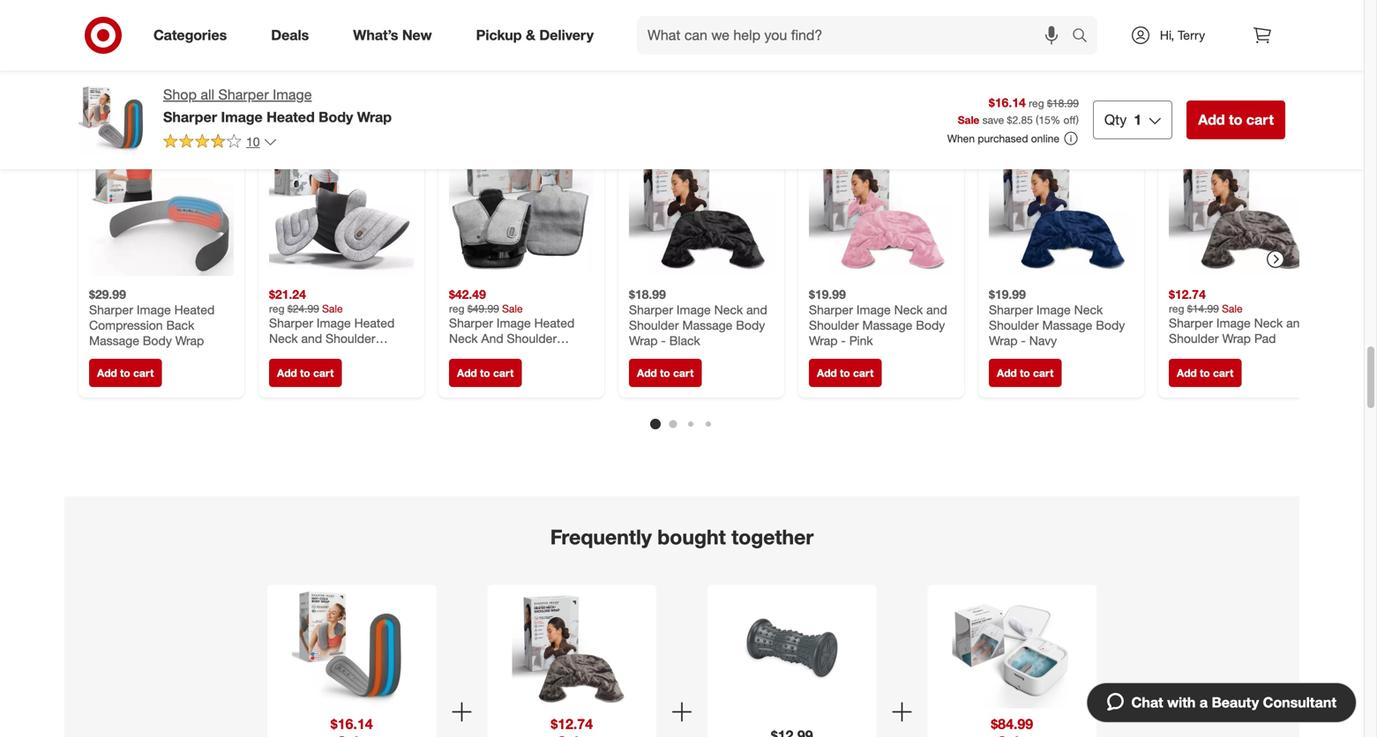Task type: locate. For each thing, give the bounding box(es) containing it.
(
[[1036, 113, 1039, 127]]

add to cart
[[1199, 111, 1275, 128], [97, 367, 154, 380], [277, 367, 334, 380], [457, 367, 514, 380], [637, 367, 694, 380], [817, 367, 874, 380], [997, 367, 1054, 380], [1178, 367, 1234, 380]]

sharper inside $12.74 reg $14.99 sale sharper image neck and shoulder wrap pad
[[1170, 316, 1214, 331]]

sharper up black
[[629, 302, 674, 318]]

wrap inside $42.49 reg $49.99 sale sharper image heated neck and shoulder massager wrap
[[507, 346, 536, 362]]

1 horizontal spatial $12.74
[[1170, 287, 1207, 302]]

add for $42.49 reg $49.99 sale sharper image heated neck and shoulder massager wrap
[[457, 367, 477, 380]]

purchased
[[978, 132, 1029, 145]]

reg up (
[[1029, 97, 1045, 110]]

add down $19.99 sharper image neck and shoulder massage body wrap - pink
[[817, 367, 837, 380]]

$19.99 for sharper image neck and shoulder massage body wrap - pink
[[809, 287, 846, 302]]

add right 1 on the right top of the page
[[1199, 111, 1226, 128]]

body for shop all sharper image sharper image heated body wrap
[[319, 108, 353, 126]]

and inside $19.99 sharper image neck and shoulder massage body wrap - pink
[[927, 302, 948, 318]]

wrap left black
[[629, 333, 658, 349]]

sharper down $42.49
[[449, 316, 493, 331]]

reg for $12.74
[[1170, 302, 1185, 316]]

body inside shop all sharper image sharper image heated body wrap
[[319, 108, 353, 126]]

$29.99 sharper image heated compression back massage body wrap
[[89, 287, 215, 349]]

wrap down what's on the left top
[[357, 108, 392, 126]]

sharper left pad
[[1170, 316, 1214, 331]]

body
[[319, 108, 353, 126], [736, 318, 766, 333], [916, 318, 946, 333], [1097, 318, 1126, 333], [143, 333, 172, 349]]

add to cart for $42.49 reg $49.99 sale sharper image heated neck and shoulder massager wrap
[[457, 367, 514, 380]]

heated up 10 link
[[267, 108, 315, 126]]

save
[[983, 113, 1005, 127]]

shop all sharper image sharper image heated body wrap
[[163, 86, 392, 126]]

15
[[1039, 113, 1051, 127]]

neck inside $19.99 sharper image neck and shoulder massage body wrap - pink
[[895, 302, 924, 318]]

$16.14 up $
[[989, 95, 1026, 110]]

with
[[1168, 695, 1196, 712]]

shoulder inside $12.74 reg $14.99 sale sharper image neck and shoulder wrap pad
[[1170, 331, 1220, 346]]

massage
[[683, 318, 733, 333], [863, 318, 913, 333], [1043, 318, 1093, 333], [89, 333, 139, 349]]

image left pad
[[1217, 316, 1251, 331]]

$19.99 inside $19.99 sharper image neck shoulder massage body wrap - navy
[[990, 287, 1026, 302]]

sale for $42.49
[[502, 302, 523, 316]]

0 horizontal spatial $18.99
[[629, 287, 666, 302]]

- inside $18.99 sharper image neck and shoulder massage body wrap - black
[[662, 333, 666, 349]]

%
[[1051, 113, 1061, 127]]

- left pink
[[842, 333, 846, 349]]

sharper inside $29.99 sharper image heated compression back massage body wrap
[[89, 302, 133, 318]]

1 horizontal spatial $18.99
[[1048, 97, 1079, 110]]

sale right $49.99
[[502, 302, 523, 316]]

2 - from the left
[[842, 333, 846, 349]]

$19.99 sharper image neck shoulder massage body wrap - navy
[[990, 287, 1126, 349]]

3 - from the left
[[1022, 333, 1026, 349]]

body inside $18.99 sharper image neck and shoulder massage body wrap - black
[[736, 318, 766, 333]]

add for $29.99 sharper image heated compression back massage body wrap
[[97, 367, 117, 380]]

reg
[[1029, 97, 1045, 110], [269, 302, 285, 316], [449, 302, 465, 316], [1170, 302, 1185, 316]]

1 horizontal spatial and
[[927, 302, 948, 318]]

heated right compression
[[174, 302, 215, 318]]

sale inside $21.24 reg $24.99 sale
[[322, 302, 343, 316]]

add to cart for $19.99 sharper image neck shoulder massage body wrap - navy
[[997, 367, 1054, 380]]

add down compression
[[97, 367, 117, 380]]

add down massager
[[457, 367, 477, 380]]

body inside $19.99 sharper image neck and shoulder massage body wrap - pink
[[916, 318, 946, 333]]

reg left $14.99
[[1170, 302, 1185, 316]]

$16.14
[[989, 95, 1026, 110], [331, 716, 373, 733]]

1 - from the left
[[662, 333, 666, 349]]

off
[[1064, 113, 1077, 127]]

wrap inside $29.99 sharper image heated compression back massage body wrap
[[175, 333, 204, 349]]

qty
[[1105, 111, 1127, 128]]

add for $12.74 reg $14.99 sale sharper image neck and shoulder wrap pad
[[1178, 367, 1198, 380]]

online
[[1032, 132, 1060, 145]]

qty 1
[[1105, 111, 1142, 128]]

0 horizontal spatial $12.74
[[551, 716, 593, 733]]

reg inside $21.24 reg $24.99 sale
[[269, 302, 285, 316]]

shoulder
[[629, 318, 679, 333], [809, 318, 859, 333], [990, 318, 1039, 333], [507, 331, 557, 346], [1170, 331, 1220, 346]]

- left black
[[662, 333, 666, 349]]

heated
[[267, 108, 315, 126], [174, 302, 215, 318], [535, 316, 575, 331]]

image up pink
[[857, 302, 891, 318]]

2 $19.99 from the left
[[990, 287, 1026, 302]]

sharper left back in the left of the page
[[89, 302, 133, 318]]

2 horizontal spatial -
[[1022, 333, 1026, 349]]

wrap
[[357, 108, 392, 126], [1223, 331, 1252, 346], [175, 333, 204, 349], [629, 333, 658, 349], [809, 333, 838, 349], [990, 333, 1018, 349], [507, 346, 536, 362]]

neck inside $12.74 reg $14.99 sale sharper image neck and shoulder wrap pad
[[1255, 316, 1284, 331]]

heated inside $42.49 reg $49.99 sale sharper image heated neck and shoulder massager wrap
[[535, 316, 575, 331]]

add to cart button for $19.99 sharper image neck shoulder massage body wrap - navy
[[990, 359, 1062, 387]]

image right $29.99
[[137, 302, 171, 318]]

sharper image neck and shoulder massage body wrap - pink image
[[809, 131, 954, 276]]

pickup & delivery link
[[461, 16, 616, 55]]

bought
[[658, 525, 726, 550]]

$21.24 reg $24.99 sale
[[269, 287, 343, 316]]

wrap left pad
[[1223, 331, 1252, 346]]

sharper up pink
[[809, 302, 854, 318]]

heated right the and
[[535, 316, 575, 331]]

$19.99 inside $19.99 sharper image neck and shoulder massage body wrap - pink
[[809, 287, 846, 302]]

0 horizontal spatial heated
[[174, 302, 215, 318]]

pink
[[850, 333, 874, 349]]

massage for $29.99 sharper image heated compression back massage body wrap
[[89, 333, 139, 349]]

sharper inside $19.99 sharper image neck and shoulder massage body wrap - pink
[[809, 302, 854, 318]]

sharper image heated compression back massage body wrap image
[[89, 131, 234, 276]]

body for $29.99 sharper image heated compression back massage body wrap
[[143, 333, 172, 349]]

- for pink
[[842, 333, 846, 349]]

1 horizontal spatial heated
[[267, 108, 315, 126]]

sale inside $12.74 reg $14.99 sale sharper image neck and shoulder wrap pad
[[1223, 302, 1243, 316]]

when
[[948, 132, 975, 145]]

sharper
[[218, 86, 269, 103], [163, 108, 217, 126], [89, 302, 133, 318], [629, 302, 674, 318], [809, 302, 854, 318], [990, 302, 1034, 318], [449, 316, 493, 331], [1170, 316, 1214, 331]]

what's new link
[[338, 16, 454, 55]]

0 vertical spatial $18.99
[[1048, 97, 1079, 110]]

add down $18.99 sharper image neck and shoulder massage body wrap - black
[[637, 367, 657, 380]]

cart for $29.99 sharper image heated compression back massage body wrap
[[133, 367, 154, 380]]

sale right $14.99
[[1223, 302, 1243, 316]]

add to cart for $12.74 reg $14.99 sale sharper image neck and shoulder wrap pad
[[1178, 367, 1234, 380]]

sale inside the $16.14 reg $18.99 sale save $ 2.85 ( 15 % off )
[[958, 113, 980, 127]]

cart
[[1247, 111, 1275, 128], [133, 367, 154, 380], [313, 367, 334, 380], [493, 367, 514, 380], [673, 367, 694, 380], [854, 367, 874, 380], [1034, 367, 1054, 380], [1214, 367, 1234, 380]]

0 horizontal spatial $19.99
[[809, 287, 846, 302]]

terry
[[1178, 27, 1206, 43]]

wrap inside $19.99 sharper image neck shoulder massage body wrap - navy
[[990, 333, 1018, 349]]

pickup & delivery
[[476, 27, 594, 44]]

neck inside $19.99 sharper image neck shoulder massage body wrap - navy
[[1075, 302, 1104, 318]]

2 horizontal spatial heated
[[535, 316, 575, 331]]

sharper image neck shoulder massage body wrap - navy image
[[990, 131, 1134, 276]]

1 horizontal spatial $16.14
[[989, 95, 1026, 110]]

1 vertical spatial $12.74
[[551, 716, 593, 733]]

body for $18.99 sharper image neck and shoulder massage body wrap - black
[[736, 318, 766, 333]]

$12.74 inside $12.74 reg $14.99 sale sharper image neck and shoulder wrap pad
[[1170, 287, 1207, 302]]

search button
[[1065, 16, 1107, 58]]

all
[[201, 86, 215, 103]]

massage inside $18.99 sharper image neck and shoulder massage body wrap - black
[[683, 318, 733, 333]]

image inside $42.49 reg $49.99 sale sharper image heated neck and shoulder massager wrap
[[497, 316, 531, 331]]

massage inside $19.99 sharper image neck and shoulder massage body wrap - pink
[[863, 318, 913, 333]]

neck inside $18.99 sharper image neck and shoulder massage body wrap - black
[[715, 302, 743, 318]]

1 vertical spatial $16.14
[[331, 716, 373, 733]]

add to cart for $18.99 sharper image neck and shoulder massage body wrap - black
[[637, 367, 694, 380]]

neck for sharper image neck and shoulder massage body wrap - black
[[715, 302, 743, 318]]

1 vertical spatial $18.99
[[629, 287, 666, 302]]

to for $29.99 sharper image heated compression back massage body wrap
[[120, 367, 130, 380]]

reg left "$24.99"
[[269, 302, 285, 316]]

navy
[[1030, 333, 1058, 349]]

and inside $18.99 sharper image neck and shoulder massage body wrap - black
[[747, 302, 768, 318]]

chat
[[1132, 695, 1164, 712]]

to for $19.99 sharper image neck shoulder massage body wrap - navy
[[1020, 367, 1031, 380]]

$18.99 inside the $16.14 reg $18.99 sale save $ 2.85 ( 15 % off )
[[1048, 97, 1079, 110]]

body inside $29.99 sharper image heated compression back massage body wrap
[[143, 333, 172, 349]]

- inside $19.99 sharper image neck shoulder massage body wrap - navy
[[1022, 333, 1026, 349]]

frequently bought together
[[551, 525, 814, 550]]

search
[[1065, 28, 1107, 46]]

1 horizontal spatial sharper image neck and shoulder wrap pad image
[[1170, 131, 1314, 276]]

add
[[1199, 111, 1226, 128], [97, 367, 117, 380], [277, 367, 297, 380], [457, 367, 477, 380], [637, 367, 657, 380], [817, 367, 837, 380], [997, 367, 1018, 380], [1178, 367, 1198, 380]]

reg left $49.99
[[449, 302, 465, 316]]

$49.99
[[468, 302, 499, 316]]

heated inside shop all sharper image sharper image heated body wrap
[[267, 108, 315, 126]]

add to cart button
[[1187, 101, 1286, 139], [89, 359, 162, 387], [269, 359, 342, 387], [449, 359, 522, 387], [629, 359, 702, 387], [809, 359, 882, 387], [990, 359, 1062, 387], [1170, 359, 1242, 387]]

neck for sharper image neck shoulder massage body wrap - navy
[[1075, 302, 1104, 318]]

0 vertical spatial $16.14
[[989, 95, 1026, 110]]

0 vertical spatial $12.74
[[1170, 287, 1207, 302]]

wrap left pink
[[809, 333, 838, 349]]

-
[[662, 333, 666, 349], [842, 333, 846, 349], [1022, 333, 1026, 349]]

and for sharper image neck and shoulder massage body wrap - pink
[[927, 302, 948, 318]]

image
[[273, 86, 312, 103], [221, 108, 263, 126], [137, 302, 171, 318], [677, 302, 711, 318], [857, 302, 891, 318], [1037, 302, 1071, 318], [497, 316, 531, 331], [1217, 316, 1251, 331]]

image of sharper image heated body wrap image
[[79, 85, 149, 155]]

heated for body
[[267, 108, 315, 126]]

wrap left navy
[[990, 333, 1018, 349]]

sharper image neck and shoulder wrap pad image
[[1170, 131, 1314, 276], [512, 589, 632, 709]]

sharper up navy
[[990, 302, 1034, 318]]

2 horizontal spatial and
[[1287, 316, 1308, 331]]

reg inside the $16.14 reg $18.99 sale save $ 2.85 ( 15 % off )
[[1029, 97, 1045, 110]]

$42.49
[[449, 287, 486, 302]]

reg inside $12.74 reg $14.99 sale sharper image neck and shoulder wrap pad
[[1170, 302, 1185, 316]]

wrap inside $18.99 sharper image neck and shoulder massage body wrap - black
[[629, 333, 658, 349]]

to
[[1230, 111, 1243, 128], [120, 367, 130, 380], [300, 367, 310, 380], [480, 367, 490, 380], [660, 367, 671, 380], [840, 367, 851, 380], [1020, 367, 1031, 380], [1201, 367, 1211, 380]]

image up navy
[[1037, 302, 1071, 318]]

wrap right compression
[[175, 333, 204, 349]]

sale right "$24.99"
[[322, 302, 343, 316]]

image down deals link
[[273, 86, 312, 103]]

heated inside $29.99 sharper image heated compression back massage body wrap
[[174, 302, 215, 318]]

and
[[747, 302, 768, 318], [927, 302, 948, 318], [1287, 316, 1308, 331]]

sale up when
[[958, 113, 980, 127]]

add to cart button for $18.99 sharper image neck and shoulder massage body wrap - black
[[629, 359, 702, 387]]

image up black
[[677, 302, 711, 318]]

1 $19.99 from the left
[[809, 287, 846, 302]]

and for sharper image neck and shoulder massage body wrap - black
[[747, 302, 768, 318]]

cart for $19.99 sharper image neck and shoulder massage body wrap - pink
[[854, 367, 874, 380]]

$16.14 inside the $16.14 reg $18.99 sale save $ 2.85 ( 15 % off )
[[989, 95, 1026, 110]]

sharper image neck and shoulder massage body wrap - black image
[[629, 131, 774, 276]]

0 horizontal spatial and
[[747, 302, 768, 318]]

$18.99
[[1048, 97, 1079, 110], [629, 287, 666, 302]]

sharper image massager foot bath heating with lcd image
[[953, 589, 1073, 709]]

sale inside $42.49 reg $49.99 sale sharper image heated neck and shoulder massager wrap
[[502, 302, 523, 316]]

black
[[670, 333, 701, 349]]

0 horizontal spatial $16.14
[[331, 716, 373, 733]]

1 horizontal spatial -
[[842, 333, 846, 349]]

massage inside $29.99 sharper image heated compression back massage body wrap
[[89, 333, 139, 349]]

image inside $29.99 sharper image heated compression back massage body wrap
[[137, 302, 171, 318]]

- inside $19.99 sharper image neck and shoulder massage body wrap - pink
[[842, 333, 846, 349]]

$42.49 reg $49.99 sale sharper image heated neck and shoulder massager wrap
[[449, 287, 575, 362]]

add down $19.99 sharper image neck shoulder massage body wrap - navy
[[997, 367, 1018, 380]]

$12.74
[[1170, 287, 1207, 302], [551, 716, 593, 733]]

$12.74 for $12.74 reg $14.99 sale sharper image neck and shoulder wrap pad
[[1170, 287, 1207, 302]]

heated for neck
[[535, 316, 575, 331]]

what's
[[353, 27, 398, 44]]

wrap right the and
[[507, 346, 536, 362]]

neck
[[715, 302, 743, 318], [895, 302, 924, 318], [1075, 302, 1104, 318], [1255, 316, 1284, 331], [449, 331, 478, 346]]

add down $14.99
[[1178, 367, 1198, 380]]

reg inside $42.49 reg $49.99 sale sharper image heated neck and shoulder massager wrap
[[449, 302, 465, 316]]

0 horizontal spatial sharper image neck and shoulder wrap pad image
[[512, 589, 632, 709]]

sharper right all
[[218, 86, 269, 103]]

$12.74 reg $14.99 sale sharper image neck and shoulder wrap pad
[[1170, 287, 1308, 346]]

0 horizontal spatial -
[[662, 333, 666, 349]]

$19.99 sharper image neck and shoulder massage body wrap - pink
[[809, 287, 948, 349]]

1 horizontal spatial $19.99
[[990, 287, 1026, 302]]

add down "$24.99"
[[277, 367, 297, 380]]

$16.14 down sharper image heated body wrap
[[331, 716, 373, 733]]

$19.99
[[809, 287, 846, 302], [990, 287, 1026, 302]]

image up massager
[[497, 316, 531, 331]]

- left navy
[[1022, 333, 1026, 349]]

sale
[[958, 113, 980, 127], [322, 302, 343, 316], [502, 302, 523, 316], [1223, 302, 1243, 316]]

hi,
[[1161, 27, 1175, 43]]

$16.14 reg $18.99 sale save $ 2.85 ( 15 % off )
[[958, 95, 1079, 127]]



Task type: describe. For each thing, give the bounding box(es) containing it.
chat with a beauty consultant
[[1132, 695, 1337, 712]]

image inside $19.99 sharper image neck shoulder massage body wrap - navy
[[1037, 302, 1071, 318]]

$
[[1008, 113, 1013, 127]]

1 vertical spatial sharper image neck and shoulder wrap pad image
[[512, 589, 632, 709]]

10
[[246, 134, 260, 149]]

add to cart button for $12.74 reg $14.99 sale sharper image neck and shoulder wrap pad
[[1170, 359, 1242, 387]]

$24.99
[[288, 302, 319, 316]]

pickup
[[476, 27, 522, 44]]

and
[[482, 331, 504, 346]]

image inside $19.99 sharper image neck and shoulder massage body wrap - pink
[[857, 302, 891, 318]]

cart for $42.49 reg $49.99 sale sharper image heated neck and shoulder massager wrap
[[493, 367, 514, 380]]

1
[[1135, 111, 1142, 128]]

delivery
[[540, 27, 594, 44]]

frequently
[[551, 525, 652, 550]]

sale for $16.14
[[958, 113, 980, 127]]

shoulder inside $19.99 sharper image neck and shoulder massage body wrap - pink
[[809, 318, 859, 333]]

sharper inside $42.49 reg $49.99 sale sharper image heated neck and shoulder massager wrap
[[449, 316, 493, 331]]

massage for $18.99 sharper image neck and shoulder massage body wrap - black
[[683, 318, 733, 333]]

image inside $18.99 sharper image neck and shoulder massage body wrap - black
[[677, 302, 711, 318]]

deals
[[271, 27, 309, 44]]

what's new
[[353, 27, 432, 44]]

$19.99 for sharper image neck shoulder massage body wrap - navy
[[990, 287, 1026, 302]]

sale for $21.24
[[322, 302, 343, 316]]

10 link
[[163, 133, 278, 153]]

pad
[[1255, 331, 1277, 346]]

to for $19.99 sharper image neck and shoulder massage body wrap - pink
[[840, 367, 851, 380]]

cart for $18.99 sharper image neck and shoulder massage body wrap - black
[[673, 367, 694, 380]]

reg for $21.24
[[269, 302, 285, 316]]

add to cart button for $42.49 reg $49.99 sale sharper image heated neck and shoulder massager wrap
[[449, 359, 522, 387]]

$16.14 for $16.14 reg $18.99 sale save $ 2.85 ( 15 % off )
[[989, 95, 1026, 110]]

massage for $19.99 sharper image neck and shoulder massage body wrap - pink
[[863, 318, 913, 333]]

add to cart for $19.99 sharper image neck and shoulder massage body wrap - pink
[[817, 367, 874, 380]]

a
[[1200, 695, 1208, 712]]

image inside $12.74 reg $14.99 sale sharper image neck and shoulder wrap pad
[[1217, 316, 1251, 331]]

categories link
[[139, 16, 249, 55]]

back
[[166, 318, 194, 333]]

deals link
[[256, 16, 331, 55]]

new
[[402, 27, 432, 44]]

cart for $19.99 sharper image neck shoulder massage body wrap - navy
[[1034, 367, 1054, 380]]

add for $19.99 sharper image neck and shoulder massage body wrap - pink
[[817, 367, 837, 380]]

to for $12.74 reg $14.99 sale sharper image neck and shoulder wrap pad
[[1201, 367, 1211, 380]]

to for $42.49 reg $49.99 sale sharper image heated neck and shoulder massager wrap
[[480, 367, 490, 380]]

shop
[[163, 86, 197, 103]]

$14.99
[[1188, 302, 1220, 316]]

and inside $12.74 reg $14.99 sale sharper image neck and shoulder wrap pad
[[1287, 316, 1308, 331]]

2.85
[[1013, 113, 1034, 127]]

shoulder inside $18.99 sharper image neck and shoulder massage body wrap - black
[[629, 318, 679, 333]]

- for black
[[662, 333, 666, 349]]

sharper image heated neck and shoulder massager wrap image
[[449, 131, 594, 276]]

&
[[526, 27, 536, 44]]

What can we help you find? suggestions appear below search field
[[637, 16, 1077, 55]]

cart for $12.74 reg $14.99 sale sharper image neck and shoulder wrap pad
[[1214, 367, 1234, 380]]

beauty
[[1212, 695, 1260, 712]]

sharper image heated neck and shoulder aromatherapy lavender scented hot/cold body wrap image
[[269, 131, 414, 276]]

neck for sharper image neck and shoulder massage body wrap - pink
[[895, 302, 924, 318]]

sale for $12.74
[[1223, 302, 1243, 316]]

shoulder inside $19.99 sharper image neck shoulder massage body wrap - navy
[[990, 318, 1039, 333]]

when purchased online
[[948, 132, 1060, 145]]

to for $18.99 sharper image neck and shoulder massage body wrap - black
[[660, 367, 671, 380]]

add for $18.99 sharper image neck and shoulder massage body wrap - black
[[637, 367, 657, 380]]

wrap inside shop all sharper image sharper image heated body wrap
[[357, 108, 392, 126]]

together
[[732, 525, 814, 550]]

consultant
[[1264, 695, 1337, 712]]

neck inside $42.49 reg $49.99 sale sharper image heated neck and shoulder massager wrap
[[449, 331, 478, 346]]

sharper down the shop
[[163, 108, 217, 126]]

)
[[1077, 113, 1079, 127]]

shoulder inside $42.49 reg $49.99 sale sharper image heated neck and shoulder massager wrap
[[507, 331, 557, 346]]

sharper inside $18.99 sharper image neck and shoulder massage body wrap - black
[[629, 302, 674, 318]]

$18.99 sharper image neck and shoulder massage body wrap - black
[[629, 287, 768, 349]]

$16.14 for $16.14
[[331, 716, 373, 733]]

add for $19.99 sharper image neck shoulder massage body wrap - navy
[[997, 367, 1018, 380]]

$21.24
[[269, 287, 306, 302]]

compression
[[89, 318, 163, 333]]

$12.74 for $12.74
[[551, 716, 593, 733]]

$18.99 inside $18.99 sharper image neck and shoulder massage body wrap - black
[[629, 287, 666, 302]]

reg for $42.49
[[449, 302, 465, 316]]

categories
[[154, 27, 227, 44]]

wrap inside $12.74 reg $14.99 sale sharper image neck and shoulder wrap pad
[[1223, 331, 1252, 346]]

hi, terry
[[1161, 27, 1206, 43]]

body inside $19.99 sharper image neck shoulder massage body wrap - navy
[[1097, 318, 1126, 333]]

massage inside $19.99 sharper image neck shoulder massage body wrap - navy
[[1043, 318, 1093, 333]]

image up 10
[[221, 108, 263, 126]]

reg for $16.14
[[1029, 97, 1045, 110]]

0 vertical spatial sharper image neck and shoulder wrap pad image
[[1170, 131, 1314, 276]]

sharper image heated body wrap image
[[292, 589, 412, 709]]

add to cart button for $19.99 sharper image neck and shoulder massage body wrap - pink
[[809, 359, 882, 387]]

$29.99
[[89, 287, 126, 302]]

$84.99
[[992, 716, 1034, 733]]

wrap inside $19.99 sharper image neck and shoulder massage body wrap - pink
[[809, 333, 838, 349]]

massager
[[449, 346, 504, 362]]

body for $19.99 sharper image neck and shoulder massage body wrap - pink
[[916, 318, 946, 333]]

sharper inside $19.99 sharper image neck shoulder massage body wrap - navy
[[990, 302, 1034, 318]]

add to cart button for $29.99 sharper image heated compression back massage body wrap
[[89, 359, 162, 387]]

add to cart for $29.99 sharper image heated compression back massage body wrap
[[97, 367, 154, 380]]

chat with a beauty consultant button
[[1087, 683, 1358, 724]]

gaiam restore hot & cold foot roller image
[[733, 589, 852, 709]]



Task type: vqa. For each thing, say whether or not it's contained in the screenshot.
$29.99
yes



